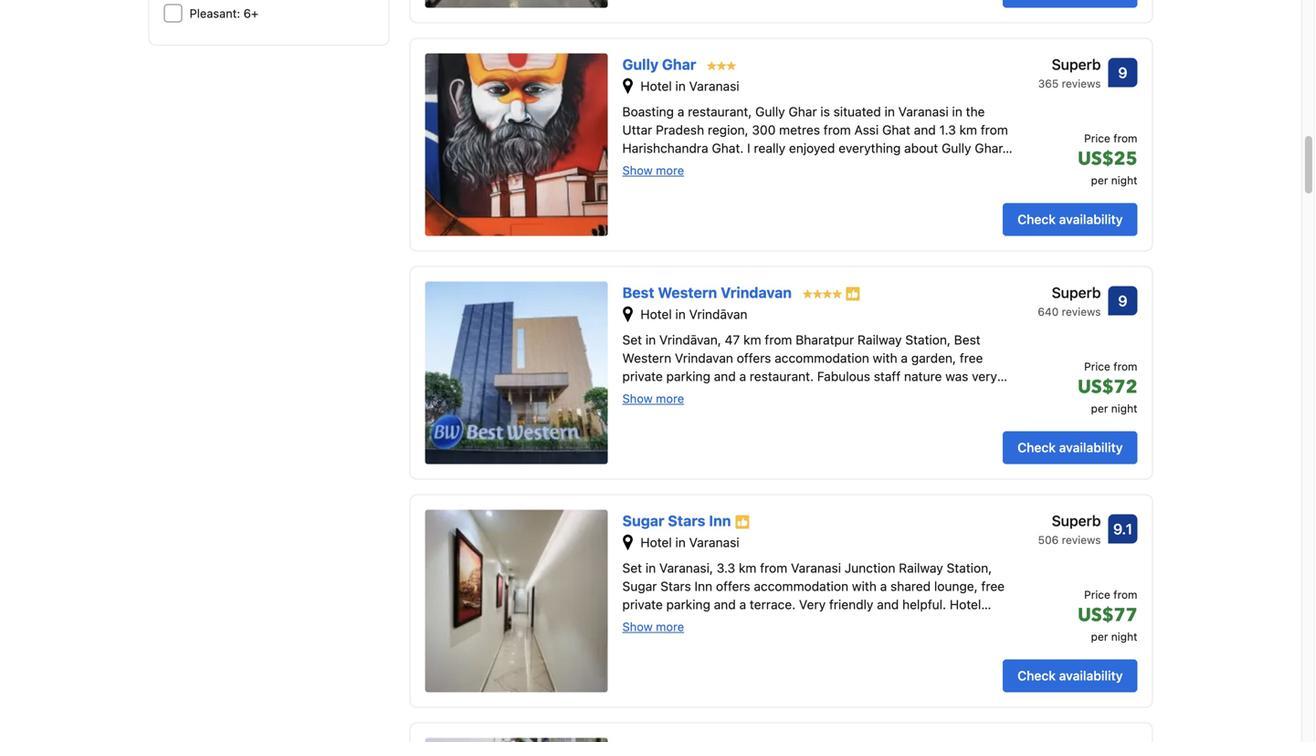 Task type: describe. For each thing, give the bounding box(es) containing it.
a up nature
[[901, 351, 908, 366]]

place
[[929, 196, 961, 211]]

ghat. inside boasting a restaurant, gully ghar is situated in varanasi in the uttar pradesh region, 300 metres from assi ghat and 1.3 km from harishchandra ghat.
[[712, 141, 744, 156]]

varanasi inside boasting a restaurant, gully ghar is situated in varanasi in the uttar pradesh region, 300 metres from assi ghat and 1.3 km from harishchandra ghat.
[[899, 104, 949, 119]]

price for us$72
[[1085, 360, 1111, 373]]

to up this
[[864, 214, 876, 229]]

a up this
[[862, 196, 869, 211]]

per for us$77
[[1091, 631, 1109, 643]]

0 vertical spatial western
[[658, 284, 717, 301]]

varanasi inside 'set in varanasi, 3.3 km from varanasi junction railway station, sugar stars inn offers accommodation with a shared lounge, free private parking and a terrace. show more'
[[791, 561, 841, 576]]

harishchandra
[[623, 141, 709, 156]]

availability for us$25
[[1060, 212, 1123, 227]]

minutes
[[929, 232, 976, 247]]

us$72
[[1078, 375, 1138, 400]]

superb 365 reviews
[[1039, 56, 1101, 90]]

and down host on the top right
[[861, 177, 883, 192]]

knowledgeable,
[[765, 177, 857, 192]]

in down sugar stars inn
[[676, 535, 686, 550]]

getting
[[951, 214, 993, 229]]

9 for us$72
[[1119, 292, 1128, 310]]

sugar stars inn, hotel in varanasi image
[[425, 510, 608, 693]]

with inside 'set in vrindāvan, 47 km from bharatpur railway station, best western vrindavan offers accommodation with a garden, free private parking and a restaurant.'
[[873, 351, 898, 366]]

stars inside 'set in varanasi, 3.3 km from varanasi junction railway station, sugar stars inn offers accommodation with a shared lounge, free private parking and a terrace. show more'
[[661, 579, 691, 594]]

superb 640 reviews
[[1038, 284, 1101, 318]]

gully inside boasting a restaurant, gully ghar is situated in varanasi in the uttar pradesh region, 300 metres from assi ghat and 1.3 km from harishchandra ghat.
[[756, 104, 785, 119]]

fabulous staff nature was very good and food
[[623, 369, 998, 403]]

0 vertical spatial stars
[[668, 512, 706, 530]]

check availability for us$72
[[1018, 440, 1123, 455]]

every
[[711, 214, 744, 229]]

so
[[934, 214, 948, 229]]

set for set in varanasi, 3.3 km from varanasi junction railway station, sugar stars inn offers accommodation with a shared lounge, free private parking and a terrace. show more
[[623, 561, 642, 576]]

metres
[[779, 123, 820, 138]]

in inside 'set in vrindāvan, 47 km from bharatpur railway station, best western vrindavan offers accommodation with a garden, free private parking and a restaurant.'
[[646, 333, 656, 348]]

private inside 'set in vrindāvan, 47 km from bharatpur railway station, best western vrindavan offers accommodation with a garden, free private parking and a restaurant.'
[[623, 369, 663, 384]]

this
[[855, 232, 876, 247]]

navigate
[[945, 177, 995, 192]]

it
[[776, 214, 784, 229]]

night for us$77
[[1112, 631, 1138, 643]]

check availability for us$25
[[1018, 212, 1123, 227]]

check availability link for us$72
[[1003, 432, 1138, 464]]

i really enjoyed everything about gully ghar, it is a little hidden gem of assi ghat. the host saurabh was very friendly, supportive and knowledgeable, and helped to navigate through city experiences. the room was a very nice place to stay, comfortable in every way. it is very close to the ghat so getting to morning & evening ceremonies is easy, this is just 3 minutes walk.
[[623, 141, 1009, 247]]

close
[[829, 214, 861, 229]]

varanasi down 3 stars icon
[[689, 78, 740, 93]]

per for us$72
[[1091, 402, 1109, 415]]

ghar,
[[975, 141, 1006, 156]]

best western vrindavan, hotel in vrindāvan image
[[425, 282, 608, 464]]

hotel for us$25
[[641, 78, 672, 93]]

reviews for us$77
[[1062, 534, 1101, 547]]

hotel in vrindāvan
[[641, 307, 748, 322]]

superb for us$25
[[1052, 56, 1101, 73]]

0 vertical spatial ghar
[[662, 56, 697, 73]]

private inside 'set in varanasi, 3.3 km from varanasi junction railway station, sugar stars inn offers accommodation with a shared lounge, free private parking and a terrace. show more'
[[623, 598, 663, 613]]

parking inside 'set in vrindāvan, 47 km from bharatpur railway station, best western vrindavan offers accommodation with a garden, free private parking and a restaurant.'
[[667, 369, 711, 384]]

show inside 'set in varanasi, 3.3 km from varanasi junction railway station, sugar stars inn offers accommodation with a shared lounge, free private parking and a terrace. show more'
[[623, 620, 653, 634]]

situated
[[834, 104, 881, 119]]

station, inside 'set in varanasi, 3.3 km from varanasi junction railway station, sugar stars inn offers accommodation with a shared lounge, free private parking and a terrace. show more'
[[947, 561, 992, 576]]

stay,
[[980, 196, 1007, 211]]

helped
[[886, 177, 926, 192]]

from inside 'set in varanasi, 3.3 km from varanasi junction railway station, sugar stars inn offers accommodation with a shared lounge, free private parking and a terrace. show more'
[[760, 561, 788, 576]]

price for us$25
[[1085, 132, 1111, 145]]

check availability link for us$25
[[1003, 203, 1138, 236]]

comfortable
[[623, 214, 694, 229]]

way.
[[747, 214, 773, 229]]

a down the junction
[[880, 579, 887, 594]]

3.3
[[717, 561, 736, 576]]

hidden
[[686, 159, 726, 174]]

vrindāvan
[[689, 307, 748, 322]]

a down "47"
[[740, 369, 747, 384]]

9 for us$25
[[1119, 64, 1128, 81]]

evening
[[687, 232, 733, 247]]

km for junction
[[739, 561, 757, 576]]

superb 506 reviews
[[1038, 512, 1101, 547]]

it
[[623, 159, 630, 174]]

price from us$72 per night
[[1078, 360, 1138, 415]]

1 vertical spatial was
[[835, 196, 858, 211]]

superb for us$72
[[1052, 284, 1101, 301]]

vrindāvan,
[[660, 333, 722, 348]]

a inside boasting a restaurant, gully ghar is situated in varanasi in the uttar pradesh region, 300 metres from assi ghat and 1.3 km from harishchandra ghat.
[[678, 104, 685, 119]]

enjoyed
[[789, 141, 835, 156]]

hotel in varanasi for us$77
[[641, 535, 740, 550]]

show more for us$25
[[623, 164, 684, 177]]

assi inside boasting a restaurant, gully ghar is situated in varanasi in the uttar pradesh region, 300 metres from assi ghat and 1.3 km from harishchandra ghat.
[[855, 123, 879, 138]]

show for us$72
[[623, 392, 653, 406]]

and inside 'set in vrindāvan, 47 km from bharatpur railway station, best western vrindavan offers accommodation with a garden, free private parking and a restaurant.'
[[714, 369, 736, 384]]

0 vertical spatial the
[[838, 159, 860, 174]]

506
[[1038, 534, 1059, 547]]

from inside price from us$77 per night
[[1114, 589, 1138, 601]]

station, inside 'set in vrindāvan, 47 km from bharatpur railway station, best western vrindavan offers accommodation with a garden, free private parking and a restaurant.'
[[906, 333, 951, 348]]

0 horizontal spatial gully
[[623, 56, 659, 73]]

and inside fabulous staff nature was very good and food
[[656, 387, 678, 403]]

check availability for us$77
[[1018, 669, 1123, 684]]

supportive
[[673, 177, 736, 192]]

and inside 'set in varanasi, 3.3 km from varanasi junction railway station, sugar stars inn offers accommodation with a shared lounge, free private parking and a terrace. show more'
[[714, 598, 736, 613]]

to down navigate
[[964, 196, 976, 211]]

about
[[905, 141, 939, 156]]

and inside boasting a restaurant, gully ghar is situated in varanasi in the uttar pradesh region, 300 metres from assi ghat and 1.3 km from harishchandra ghat.
[[914, 123, 936, 138]]

a up friendly,
[[647, 159, 654, 174]]

set in varanasi, 3.3 km from varanasi junction railway station, sugar stars inn offers accommodation with a shared lounge, free private parking and a terrace. show more
[[623, 561, 1005, 634]]

boasting
[[623, 104, 674, 119]]

gem
[[730, 159, 756, 174]]

availability for us$72
[[1060, 440, 1123, 455]]

300
[[752, 123, 776, 138]]

reviews for us$25
[[1062, 77, 1101, 90]]

3
[[918, 232, 926, 247]]

best western vrindavan
[[623, 284, 796, 301]]

from up ghar, on the right top
[[981, 123, 1009, 138]]

hotel for us$77
[[641, 535, 672, 550]]

offers inside 'set in vrindāvan, 47 km from bharatpur railway station, best western vrindavan offers accommodation with a garden, free private parking and a restaurant.'
[[737, 351, 771, 366]]

to up place
[[930, 177, 942, 192]]

365
[[1039, 77, 1059, 90]]

experiences.
[[697, 196, 772, 211]]

junction
[[845, 561, 896, 576]]

host
[[864, 159, 889, 174]]

nature
[[904, 369, 942, 384]]

hotel in varanasi for us$25
[[641, 78, 740, 93]]

easy,
[[822, 232, 852, 247]]

ceremonies
[[737, 232, 805, 247]]

lounge,
[[935, 579, 978, 594]]

show for us$25
[[623, 164, 653, 177]]

sugar stars inn
[[623, 512, 735, 530]]

from down the situated
[[824, 123, 851, 138]]

pleasant: 6+
[[190, 6, 259, 20]]

ghat inside boasting a restaurant, gully ghar is situated in varanasi in the uttar pradesh region, 300 metres from assi ghat and 1.3 km from harishchandra ghat.
[[883, 123, 911, 138]]

show more for us$72
[[623, 392, 684, 406]]

varanasi,
[[660, 561, 714, 576]]

more for us$72
[[656, 392, 684, 406]]

gully ghar
[[623, 56, 700, 73]]

show more button for us$72
[[623, 391, 684, 406]]

to up the walk.
[[996, 214, 1008, 229]]

more for us$25
[[656, 164, 684, 177]]

varanasi up the 3.3
[[689, 535, 740, 550]]

0 horizontal spatial best
[[623, 284, 655, 301]]

little
[[657, 159, 682, 174]]

room
[[802, 196, 832, 211]]

sugar inside 'set in varanasi, 3.3 km from varanasi junction railway station, sugar stars inn offers accommodation with a shared lounge, free private parking and a terrace. show more'
[[623, 579, 657, 594]]

set for set in vrindāvan, 47 km from bharatpur railway station, best western vrindavan offers accommodation with a garden, free private parking and a restaurant.
[[623, 333, 642, 348]]

restaurant,
[[688, 104, 752, 119]]

everything
[[839, 141, 901, 156]]

friendly,
[[623, 177, 670, 192]]

of
[[759, 159, 771, 174]]

per for us$25
[[1091, 174, 1109, 187]]

pleasant:
[[190, 6, 240, 20]]

free inside 'set in varanasi, 3.3 km from varanasi junction railway station, sugar stars inn offers accommodation with a shared lounge, free private parking and a terrace. show more'
[[982, 579, 1005, 594]]



Task type: locate. For each thing, give the bounding box(es) containing it.
0 vertical spatial railway
[[858, 333, 902, 348]]

1 horizontal spatial ghar
[[789, 104, 817, 119]]

1 vertical spatial best
[[954, 333, 981, 348]]

0 vertical spatial assi
[[855, 123, 879, 138]]

1 price from the top
[[1085, 132, 1111, 145]]

from up terrace.
[[760, 561, 788, 576]]

640
[[1038, 305, 1059, 318]]

hotel in varanasi down sugar stars inn
[[641, 535, 740, 550]]

km inside 'set in varanasi, 3.3 km from varanasi junction railway station, sugar stars inn offers accommodation with a shared lounge, free private parking and a terrace. show more'
[[739, 561, 757, 576]]

more inside 'set in varanasi, 3.3 km from varanasi junction railway station, sugar stars inn offers accommodation with a shared lounge, free private parking and a terrace. show more'
[[656, 620, 684, 634]]

per inside price from us$77 per night
[[1091, 631, 1109, 643]]

1 superb from the top
[[1052, 56, 1101, 73]]

per down the us$25
[[1091, 174, 1109, 187]]

check for us$72
[[1018, 440, 1056, 455]]

1 vertical spatial night
[[1112, 402, 1138, 415]]

0 vertical spatial availability
[[1060, 212, 1123, 227]]

reviews inside superb 365 reviews
[[1062, 77, 1101, 90]]

taj nice point manage by taj sunrise group, hotel in agra image
[[425, 0, 608, 8]]

and left food at the right
[[656, 387, 678, 403]]

2 more from the top
[[656, 392, 684, 406]]

offers down "47"
[[737, 351, 771, 366]]

1 check from the top
[[1018, 212, 1056, 227]]

best up the garden,
[[954, 333, 981, 348]]

a left terrace.
[[740, 598, 747, 613]]

just
[[893, 232, 914, 247]]

2 check availability from the top
[[1018, 440, 1123, 455]]

show more button down vrindāvan,
[[623, 391, 684, 406]]

per inside price from us$72 per night
[[1091, 402, 1109, 415]]

0 vertical spatial check availability
[[1018, 212, 1123, 227]]

1 sugar from the top
[[623, 512, 665, 530]]

gully up boasting
[[623, 56, 659, 73]]

from inside price from us$25 per night
[[1114, 132, 1138, 145]]

from
[[824, 123, 851, 138], [981, 123, 1009, 138], [1114, 132, 1138, 145], [765, 333, 792, 348], [1114, 360, 1138, 373], [760, 561, 788, 576], [1114, 589, 1138, 601]]

city
[[672, 196, 694, 211]]

1 hotel from the top
[[641, 78, 672, 93]]

in up 1.3
[[952, 104, 963, 119]]

1 check availability from the top
[[1018, 212, 1123, 227]]

to
[[930, 177, 942, 192], [964, 196, 976, 211], [864, 214, 876, 229], [996, 214, 1008, 229]]

km inside 'set in vrindāvan, 47 km from bharatpur railway station, best western vrindavan offers accommodation with a garden, free private parking and a restaurant.'
[[744, 333, 762, 348]]

superb inside superb 506 reviews
[[1052, 512, 1101, 530]]

check availability link down price from us$77 per night
[[1003, 660, 1138, 693]]

free right "lounge,"
[[982, 579, 1005, 594]]

0 vertical spatial per
[[1091, 174, 1109, 187]]

show more button
[[623, 163, 684, 178], [623, 391, 684, 406], [623, 620, 684, 635]]

shared
[[891, 579, 931, 594]]

in
[[676, 78, 686, 93], [885, 104, 895, 119], [952, 104, 963, 119], [697, 214, 708, 229], [676, 307, 686, 322], [646, 333, 656, 348], [676, 535, 686, 550], [646, 561, 656, 576]]

from up restaurant.
[[765, 333, 792, 348]]

1 show more button from the top
[[623, 163, 684, 178]]

free inside 'set in vrindāvan, 47 km from bharatpur railway station, best western vrindavan offers accommodation with a garden, free private parking and a restaurant.'
[[960, 351, 983, 366]]

1 vertical spatial show
[[623, 392, 653, 406]]

restaurant.
[[750, 369, 814, 384]]

station, up the garden,
[[906, 333, 951, 348]]

station, up "lounge,"
[[947, 561, 992, 576]]

2 show more button from the top
[[623, 391, 684, 406]]

railway inside 'set in varanasi, 3.3 km from varanasi junction railway station, sugar stars inn offers accommodation with a shared lounge, free private parking and a terrace. show more'
[[899, 561, 944, 576]]

parking down varanasi,
[[667, 598, 711, 613]]

free
[[960, 351, 983, 366], [982, 579, 1005, 594]]

2 vertical spatial per
[[1091, 631, 1109, 643]]

reviews
[[1062, 77, 1101, 90], [1062, 305, 1101, 318], [1062, 534, 1101, 547]]

the
[[838, 159, 860, 174], [776, 196, 798, 211]]

0 vertical spatial ghat.
[[712, 141, 744, 156]]

2 show from the top
[[623, 392, 653, 406]]

2 vertical spatial availability
[[1060, 669, 1123, 684]]

1 show more from the top
[[623, 164, 684, 177]]

best
[[623, 284, 655, 301], [954, 333, 981, 348]]

per inside price from us$25 per night
[[1091, 174, 1109, 187]]

1 vertical spatial 9
[[1119, 292, 1128, 310]]

and down gem
[[739, 177, 761, 192]]

reviews inside the superb 640 reviews
[[1062, 305, 1101, 318]]

1 horizontal spatial assi
[[855, 123, 879, 138]]

with up "staff"
[[873, 351, 898, 366]]

superb
[[1052, 56, 1101, 73], [1052, 284, 1101, 301], [1052, 512, 1101, 530]]

1 check availability link from the top
[[1003, 203, 1138, 236]]

1 vertical spatial more
[[656, 392, 684, 406]]

per down us$77
[[1091, 631, 1109, 643]]

from up us$77
[[1114, 589, 1138, 601]]

1 vertical spatial western
[[623, 351, 672, 366]]

1 horizontal spatial the
[[966, 104, 985, 119]]

was inside fabulous staff nature was very good and food
[[946, 369, 969, 384]]

1 vertical spatial hotel in varanasi
[[641, 535, 740, 550]]

check availability down price from us$25 per night
[[1018, 212, 1123, 227]]

2 vertical spatial show more button
[[623, 620, 684, 635]]

0 vertical spatial the
[[966, 104, 985, 119]]

2 vertical spatial show
[[623, 620, 653, 634]]

1 vertical spatial ghat
[[902, 214, 930, 229]]

varanasi
[[689, 78, 740, 93], [899, 104, 949, 119], [689, 535, 740, 550], [791, 561, 841, 576]]

0 vertical spatial inn
[[709, 512, 731, 530]]

inn
[[709, 512, 731, 530], [695, 579, 713, 594]]

assi right of
[[774, 159, 799, 174]]

superb up 506
[[1052, 512, 1101, 530]]

1 vertical spatial scored 9 element
[[1109, 286, 1138, 315]]

0 vertical spatial gully
[[623, 56, 659, 73]]

3 stars image
[[707, 61, 737, 70]]

walk.
[[979, 232, 1009, 247]]

very down helped
[[872, 196, 898, 211]]

really
[[754, 141, 786, 156]]

0 horizontal spatial the
[[879, 214, 898, 229]]

a up "pradesh"
[[678, 104, 685, 119]]

and down the 3.3
[[714, 598, 736, 613]]

accommodation down the bharatpur
[[775, 351, 870, 366]]

uttar
[[623, 123, 653, 138]]

0 vertical spatial accommodation
[[775, 351, 870, 366]]

check
[[1018, 212, 1056, 227], [1018, 440, 1056, 455], [1018, 669, 1056, 684]]

1 set from the top
[[623, 333, 642, 348]]

2 check from the top
[[1018, 440, 1056, 455]]

set
[[623, 333, 642, 348], [623, 561, 642, 576]]

very inside fabulous staff nature was very good and food
[[972, 369, 998, 384]]

very down ghar, on the right top
[[972, 159, 997, 174]]

2 vertical spatial more
[[656, 620, 684, 634]]

2 vertical spatial hotel
[[641, 535, 672, 550]]

1 vertical spatial per
[[1091, 402, 1109, 415]]

3 per from the top
[[1091, 631, 1109, 643]]

in left varanasi,
[[646, 561, 656, 576]]

show more button for us$25
[[623, 163, 684, 178]]

parking
[[667, 369, 711, 384], [667, 598, 711, 613]]

3 night from the top
[[1112, 631, 1138, 643]]

reviews inside superb 506 reviews
[[1062, 534, 1101, 547]]

inn inside 'set in varanasi, 3.3 km from varanasi junction railway station, sugar stars inn offers accommodation with a shared lounge, free private parking and a terrace. show more'
[[695, 579, 713, 594]]

1 night from the top
[[1112, 174, 1138, 187]]

reviews for us$72
[[1062, 305, 1101, 318]]

1 vertical spatial with
[[852, 579, 877, 594]]

check for us$77
[[1018, 669, 1056, 684]]

accommodation inside 'set in varanasi, 3.3 km from varanasi junction railway station, sugar stars inn offers accommodation with a shared lounge, free private parking and a terrace. show more'
[[754, 579, 849, 594]]

2 hotel in varanasi from the top
[[641, 535, 740, 550]]

scored 9 element for us$72
[[1109, 286, 1138, 315]]

3 more from the top
[[656, 620, 684, 634]]

offers
[[737, 351, 771, 366], [716, 579, 751, 594]]

1 vertical spatial set
[[623, 561, 642, 576]]

bharatpur
[[796, 333, 854, 348]]

set left varanasi,
[[623, 561, 642, 576]]

1 vertical spatial reviews
[[1062, 305, 1101, 318]]

km for railway
[[744, 333, 762, 348]]

3 check availability from the top
[[1018, 669, 1123, 684]]

ghat down nice
[[902, 214, 930, 229]]

1 vertical spatial stars
[[661, 579, 691, 594]]

1 vertical spatial ghat.
[[802, 159, 834, 174]]

km right the 3.3
[[739, 561, 757, 576]]

show more button down harishchandra in the top of the page
[[623, 163, 684, 178]]

hotel in varanasi
[[641, 78, 740, 93], [641, 535, 740, 550]]

sugar up varanasi,
[[623, 512, 665, 530]]

check availability
[[1018, 212, 1123, 227], [1018, 440, 1123, 455], [1018, 669, 1123, 684]]

0 vertical spatial price
[[1085, 132, 1111, 145]]

assi inside i really enjoyed everything about gully ghar, it is a little hidden gem of assi ghat. the host saurabh was very friendly, supportive and knowledgeable, and helped to navigate through city experiences. the room was a very nice place to stay, comfortable in every way. it is very close to the ghat so getting to morning & evening ceremonies is easy, this is just 3 minutes walk.
[[774, 159, 799, 174]]

more
[[656, 164, 684, 177], [656, 392, 684, 406], [656, 620, 684, 634]]

1 availability from the top
[[1060, 212, 1123, 227]]

1 vertical spatial offers
[[716, 579, 751, 594]]

price inside price from us$77 per night
[[1085, 589, 1111, 601]]

price from us$25 per night
[[1078, 132, 1138, 187]]

ghat.
[[712, 141, 744, 156], [802, 159, 834, 174]]

with down the junction
[[852, 579, 877, 594]]

ghat inside i really enjoyed everything about gully ghar, it is a little hidden gem of assi ghat. the host saurabh was very friendly, supportive and knowledgeable, and helped to navigate through city experiences. the room was a very nice place to stay, comfortable in every way. it is very close to the ghat so getting to morning & evening ceremonies is easy, this is just 3 minutes walk.
[[902, 214, 930, 229]]

price for us$77
[[1085, 589, 1111, 601]]

accommodation
[[775, 351, 870, 366], [754, 579, 849, 594]]

railway up "staff"
[[858, 333, 902, 348]]

1 vertical spatial sugar
[[623, 579, 657, 594]]

1 vertical spatial parking
[[667, 598, 711, 613]]

0 vertical spatial private
[[623, 369, 663, 384]]

set up good
[[623, 333, 642, 348]]

2 horizontal spatial gully
[[942, 141, 972, 156]]

0 vertical spatial was
[[945, 159, 968, 174]]

boasting a restaurant, gully ghar is situated in varanasi in the uttar pradesh region, 300 metres from assi ghat and 1.3 km from harishchandra ghat.
[[623, 104, 1009, 156]]

food
[[682, 387, 709, 403]]

and
[[914, 123, 936, 138], [739, 177, 761, 192], [861, 177, 883, 192], [714, 369, 736, 384], [656, 387, 678, 403], [714, 598, 736, 613]]

varanasi up 1.3
[[899, 104, 949, 119]]

1 vertical spatial vrindavan
[[675, 351, 734, 366]]

3 superb from the top
[[1052, 512, 1101, 530]]

1 vertical spatial hotel
[[641, 307, 672, 322]]

1 vertical spatial check availability link
[[1003, 432, 1138, 464]]

1 9 from the top
[[1119, 64, 1128, 81]]

47
[[725, 333, 740, 348]]

2 vertical spatial price
[[1085, 589, 1111, 601]]

1 horizontal spatial the
[[838, 159, 860, 174]]

1 vertical spatial price
[[1085, 360, 1111, 373]]

best down morning
[[623, 284, 655, 301]]

ghar inside boasting a restaurant, gully ghar is situated in varanasi in the uttar pradesh region, 300 metres from assi ghat and 1.3 km from harishchandra ghat.
[[789, 104, 817, 119]]

stars
[[668, 512, 706, 530], [661, 579, 691, 594]]

6+
[[244, 6, 259, 20]]

3 hotel from the top
[[641, 535, 672, 550]]

private up good
[[623, 369, 663, 384]]

set in vrindāvan, 47 km from bharatpur railway station, best western vrindavan offers accommodation with a garden, free private parking and a restaurant.
[[623, 333, 983, 384]]

gully up 300
[[756, 104, 785, 119]]

0 vertical spatial parking
[[667, 369, 711, 384]]

2 set from the top
[[623, 561, 642, 576]]

is inside boasting a restaurant, gully ghar is situated in varanasi in the uttar pradesh region, 300 metres from assi ghat and 1.3 km from harishchandra ghat.
[[821, 104, 830, 119]]

availability for us$77
[[1060, 669, 1123, 684]]

i
[[747, 141, 751, 156]]

scored 9.1 element
[[1109, 515, 1138, 544]]

2 per from the top
[[1091, 402, 1109, 415]]

0 vertical spatial set
[[623, 333, 642, 348]]

gully inside i really enjoyed everything about gully ghar, it is a little hidden gem of assi ghat. the host saurabh was very friendly, supportive and knowledgeable, and helped to navigate through city experiences. the room was a very nice place to stay, comfortable in every way. it is very close to the ghat so getting to morning & evening ceremonies is easy, this is just 3 minutes walk.
[[942, 141, 972, 156]]

1 vertical spatial ghar
[[789, 104, 817, 119]]

sugar down sugar stars inn
[[623, 579, 657, 594]]

night inside price from us$77 per night
[[1112, 631, 1138, 643]]

2 private from the top
[[623, 598, 663, 613]]

saurabh
[[893, 159, 942, 174]]

superb up 640
[[1052, 284, 1101, 301]]

parking inside 'set in varanasi, 3.3 km from varanasi junction railway station, sugar stars inn offers accommodation with a shared lounge, free private parking and a terrace. show more'
[[667, 598, 711, 613]]

ghat. down enjoyed
[[802, 159, 834, 174]]

2 show more from the top
[[623, 392, 684, 406]]

ghar up metres
[[789, 104, 817, 119]]

offers down the 3.3
[[716, 579, 751, 594]]

reviews right 506
[[1062, 534, 1101, 547]]

scored 9 element
[[1109, 58, 1138, 87], [1109, 286, 1138, 315]]

reviews right 365
[[1062, 77, 1101, 90]]

private down varanasi,
[[623, 598, 663, 613]]

through
[[623, 196, 669, 211]]

0 vertical spatial free
[[960, 351, 983, 366]]

hotel down gully ghar
[[641, 78, 672, 93]]

0 vertical spatial night
[[1112, 174, 1138, 187]]

1 vertical spatial gully
[[756, 104, 785, 119]]

1 horizontal spatial gully
[[756, 104, 785, 119]]

1 vertical spatial private
[[623, 598, 663, 613]]

3 price from the top
[[1085, 589, 1111, 601]]

show more down harishchandra in the top of the page
[[623, 164, 684, 177]]

1.3
[[940, 123, 956, 138]]

2 hotel from the top
[[641, 307, 672, 322]]

1 vertical spatial km
[[744, 333, 762, 348]]

1 parking from the top
[[667, 369, 711, 384]]

region,
[[708, 123, 749, 138]]

1 vertical spatial availability
[[1060, 440, 1123, 455]]

2 reviews from the top
[[1062, 305, 1101, 318]]

1 private from the top
[[623, 369, 663, 384]]

1 hotel in varanasi from the top
[[641, 78, 740, 93]]

reviews right 640
[[1062, 305, 1101, 318]]

1 vertical spatial show more button
[[623, 391, 684, 406]]

from inside price from us$72 per night
[[1114, 360, 1138, 373]]

vrindavan up vrindāvan
[[721, 284, 792, 301]]

set inside 'set in vrindāvan, 47 km from bharatpur railway station, best western vrindavan offers accommodation with a garden, free private parking and a restaurant.'
[[623, 333, 642, 348]]

hotel
[[641, 78, 672, 93], [641, 307, 672, 322], [641, 535, 672, 550]]

check for us$25
[[1018, 212, 1056, 227]]

hotel in varanasi down gully ghar
[[641, 78, 740, 93]]

gully down 1.3
[[942, 141, 972, 156]]

inn down varanasi,
[[695, 579, 713, 594]]

free right the garden,
[[960, 351, 983, 366]]

2 parking from the top
[[667, 598, 711, 613]]

night inside price from us$25 per night
[[1112, 174, 1138, 187]]

1 horizontal spatial best
[[954, 333, 981, 348]]

1 vertical spatial check availability
[[1018, 440, 1123, 455]]

price from us$77 per night
[[1078, 589, 1138, 643]]

2 check availability link from the top
[[1003, 432, 1138, 464]]

terrace.
[[750, 598, 796, 613]]

2 superb from the top
[[1052, 284, 1101, 301]]

staff
[[874, 369, 901, 384]]

superb inside the superb 640 reviews
[[1052, 284, 1101, 301]]

scored 9 element right the superb 640 reviews
[[1109, 286, 1138, 315]]

show more button for us$77
[[623, 620, 684, 635]]

in left vrindāvan,
[[646, 333, 656, 348]]

0 vertical spatial reviews
[[1062, 77, 1101, 90]]

0 vertical spatial 9
[[1119, 64, 1128, 81]]

show more button down varanasi,
[[623, 620, 684, 635]]

0 vertical spatial sugar
[[623, 512, 665, 530]]

0 vertical spatial km
[[960, 123, 978, 138]]

hotel for us$72
[[641, 307, 672, 322]]

was
[[945, 159, 968, 174], [835, 196, 858, 211], [946, 369, 969, 384]]

price inside price from us$72 per night
[[1085, 360, 1111, 373]]

superb up 365
[[1052, 56, 1101, 73]]

night for us$72
[[1112, 402, 1138, 415]]

2 vertical spatial check availability
[[1018, 669, 1123, 684]]

vrindavan
[[721, 284, 792, 301], [675, 351, 734, 366]]

0 vertical spatial station,
[[906, 333, 951, 348]]

3 show from the top
[[623, 620, 653, 634]]

hotel down sugar stars inn
[[641, 535, 672, 550]]

1 vertical spatial show more
[[623, 392, 684, 406]]

was down the garden,
[[946, 369, 969, 384]]

pradesh
[[656, 123, 705, 138]]

nice
[[901, 196, 926, 211]]

ghat. inside i really enjoyed everything about gully ghar, it is a little hidden gem of assi ghat. the host saurabh was very friendly, supportive and knowledgeable, and helped to navigate through city experiences. the room was a very nice place to stay, comfortable in every way. it is very close to the ghat so getting to morning & evening ceremonies is easy, this is just 3 minutes walk.
[[802, 159, 834, 174]]

price up the us$25
[[1085, 132, 1111, 145]]

stars up varanasi,
[[668, 512, 706, 530]]

railway up shared
[[899, 561, 944, 576]]

0 vertical spatial ghat
[[883, 123, 911, 138]]

a
[[678, 104, 685, 119], [647, 159, 654, 174], [862, 196, 869, 211], [901, 351, 908, 366], [740, 369, 747, 384], [880, 579, 887, 594], [740, 598, 747, 613]]

western inside 'set in vrindāvan, 47 km from bharatpur railway station, best western vrindavan offers accommodation with a garden, free private parking and a restaurant.'
[[623, 351, 672, 366]]

2 sugar from the top
[[623, 579, 657, 594]]

offers inside 'set in varanasi, 3.3 km from varanasi junction railway station, sugar stars inn offers accommodation with a shared lounge, free private parking and a terrace. show more'
[[716, 579, 751, 594]]

9.1
[[1114, 521, 1133, 538]]

night down us$77
[[1112, 631, 1138, 643]]

gully ghar, hotel in varanasi image
[[425, 53, 608, 236]]

in right the situated
[[885, 104, 895, 119]]

&
[[675, 232, 684, 247]]

garden,
[[912, 351, 957, 366]]

night for us$25
[[1112, 174, 1138, 187]]

ghat up about
[[883, 123, 911, 138]]

1 more from the top
[[656, 164, 684, 177]]

price up us$77
[[1085, 589, 1111, 601]]

the up 'just'
[[879, 214, 898, 229]]

very right nature
[[972, 369, 998, 384]]

accommodation up terrace.
[[754, 579, 849, 594]]

the inside boasting a restaurant, gully ghar is situated in varanasi in the uttar pradesh region, 300 metres from assi ghat and 1.3 km from harishchandra ghat.
[[966, 104, 985, 119]]

the inside i really enjoyed everything about gully ghar, it is a little hidden gem of assi ghat. the host saurabh was very friendly, supportive and knowledgeable, and helped to navigate through city experiences. the room was a very nice place to stay, comfortable in every way. it is very close to the ghat so getting to morning & evening ceremonies is easy, this is just 3 minutes walk.
[[879, 214, 898, 229]]

3 check availability link from the top
[[1003, 660, 1138, 693]]

price up us$72
[[1085, 360, 1111, 373]]

1 show from the top
[[623, 164, 653, 177]]

was up navigate
[[945, 159, 968, 174]]

the
[[966, 104, 985, 119], [879, 214, 898, 229]]

4 stars image
[[803, 290, 842, 299]]

0 vertical spatial check
[[1018, 212, 1056, 227]]

good
[[623, 387, 653, 403]]

km right 1.3
[[960, 123, 978, 138]]

western up good
[[623, 351, 672, 366]]

in down gully ghar
[[676, 78, 686, 93]]

2 scored 9 element from the top
[[1109, 286, 1138, 315]]

scored 9 element for us$25
[[1109, 58, 1138, 87]]

is
[[821, 104, 830, 119], [634, 159, 643, 174], [788, 214, 797, 229], [809, 232, 818, 247], [880, 232, 890, 247]]

2 vertical spatial check
[[1018, 669, 1056, 684]]

0 vertical spatial hotel
[[641, 78, 672, 93]]

2 night from the top
[[1112, 402, 1138, 415]]

check availability link for us$77
[[1003, 660, 1138, 693]]

3 availability from the top
[[1060, 669, 1123, 684]]

0 vertical spatial show more
[[623, 164, 684, 177]]

1 vertical spatial free
[[982, 579, 1005, 594]]

1 vertical spatial railway
[[899, 561, 944, 576]]

0 vertical spatial show more button
[[623, 163, 684, 178]]

1 vertical spatial the
[[776, 196, 798, 211]]

3 show more button from the top
[[623, 620, 684, 635]]

us$77
[[1078, 603, 1138, 628]]

western
[[658, 284, 717, 301], [623, 351, 672, 366]]

2 vertical spatial superb
[[1052, 512, 1101, 530]]

ghat
[[883, 123, 911, 138], [902, 214, 930, 229]]

superb inside superb 365 reviews
[[1052, 56, 1101, 73]]

night down us$72
[[1112, 402, 1138, 415]]

night inside price from us$72 per night
[[1112, 402, 1138, 415]]

0 horizontal spatial the
[[776, 196, 798, 211]]

1 scored 9 element from the top
[[1109, 58, 1138, 87]]

very down room
[[801, 214, 826, 229]]

from inside 'set in vrindāvan, 47 km from bharatpur railway station, best western vrindavan offers accommodation with a garden, free private parking and a restaurant.'
[[765, 333, 792, 348]]

set inside 'set in varanasi, 3.3 km from varanasi junction railway station, sugar stars inn offers accommodation with a shared lounge, free private parking and a terrace. show more'
[[623, 561, 642, 576]]

with inside 'set in varanasi, 3.3 km from varanasi junction railway station, sugar stars inn offers accommodation with a shared lounge, free private parking and a terrace. show more'
[[852, 579, 877, 594]]

private
[[623, 369, 663, 384], [623, 598, 663, 613]]

2 availability from the top
[[1060, 440, 1123, 455]]

accommodation inside 'set in vrindāvan, 47 km from bharatpur railway station, best western vrindavan offers accommodation with a garden, free private parking and a restaurant.'
[[775, 351, 870, 366]]

0 vertical spatial check availability link
[[1003, 203, 1138, 236]]

best inside 'set in vrindāvan, 47 km from bharatpur railway station, best western vrindavan offers accommodation with a garden, free private parking and a restaurant.'
[[954, 333, 981, 348]]

9
[[1119, 64, 1128, 81], [1119, 292, 1128, 310]]

show more down vrindāvan,
[[623, 392, 684, 406]]

varanasi left the junction
[[791, 561, 841, 576]]

0 horizontal spatial ghar
[[662, 56, 697, 73]]

western up hotel in vrindāvan
[[658, 284, 717, 301]]

2 vertical spatial night
[[1112, 631, 1138, 643]]

fabulous
[[818, 369, 871, 384]]

availability
[[1060, 212, 1123, 227], [1060, 440, 1123, 455], [1060, 669, 1123, 684]]

0 vertical spatial offers
[[737, 351, 771, 366]]

in up vrindāvan,
[[676, 307, 686, 322]]

railway inside 'set in vrindāvan, 47 km from bharatpur railway station, best western vrindavan offers accommodation with a garden, free private parking and a restaurant.'
[[858, 333, 902, 348]]

hotel up vrindāvan,
[[641, 307, 672, 322]]

0 vertical spatial with
[[873, 351, 898, 366]]

morning
[[623, 232, 671, 247]]

in inside 'set in varanasi, 3.3 km from varanasi junction railway station, sugar stars inn offers accommodation with a shared lounge, free private parking and a terrace. show more'
[[646, 561, 656, 576]]

0 vertical spatial superb
[[1052, 56, 1101, 73]]

stars down varanasi,
[[661, 579, 691, 594]]

1 vertical spatial station,
[[947, 561, 992, 576]]

the up it
[[776, 196, 798, 211]]

price inside price from us$25 per night
[[1085, 132, 1111, 145]]

vrindavan inside 'set in vrindāvan, 47 km from bharatpur railway station, best western vrindavan offers accommodation with a garden, free private parking and a restaurant.'
[[675, 351, 734, 366]]

1 reviews from the top
[[1062, 77, 1101, 90]]

2 9 from the top
[[1119, 292, 1128, 310]]

check availability down price from us$72 per night
[[1018, 440, 1123, 455]]

1 vertical spatial the
[[879, 214, 898, 229]]

0 vertical spatial best
[[623, 284, 655, 301]]

in inside i really enjoyed everything about gully ghar, it is a little hidden gem of assi ghat. the host saurabh was very friendly, supportive and knowledgeable, and helped to navigate through city experiences. the room was a very nice place to stay, comfortable in every way. it is very close to the ghat so getting to morning & evening ceremonies is easy, this is just 3 minutes walk.
[[697, 214, 708, 229]]

km inside boasting a restaurant, gully ghar is situated in varanasi in the uttar pradesh region, 300 metres from assi ghat and 1.3 km from harishchandra ghat.
[[960, 123, 978, 138]]

0 vertical spatial hotel in varanasi
[[641, 78, 740, 93]]

check availability link
[[1003, 203, 1138, 236], [1003, 432, 1138, 464], [1003, 660, 1138, 693]]

1 vertical spatial assi
[[774, 159, 799, 174]]

availability down price from us$72 per night
[[1060, 440, 1123, 455]]

3 reviews from the top
[[1062, 534, 1101, 547]]

us$25
[[1078, 146, 1138, 172]]

0 vertical spatial more
[[656, 164, 684, 177]]

0 vertical spatial vrindavan
[[721, 284, 792, 301]]

railway
[[858, 333, 902, 348], [899, 561, 944, 576]]

check availability link down price from us$25 per night
[[1003, 203, 1138, 236]]

more right good
[[656, 392, 684, 406]]

0 vertical spatial scored 9 element
[[1109, 58, 1138, 87]]

3 check from the top
[[1018, 669, 1056, 684]]

check availability link down price from us$72 per night
[[1003, 432, 1138, 464]]

2 vertical spatial check availability link
[[1003, 660, 1138, 693]]

2 vertical spatial km
[[739, 561, 757, 576]]

1 per from the top
[[1091, 174, 1109, 187]]

superb for us$77
[[1052, 512, 1101, 530]]

2 price from the top
[[1085, 360, 1111, 373]]



Task type: vqa. For each thing, say whether or not it's contained in the screenshot.
TOP on the top
no



